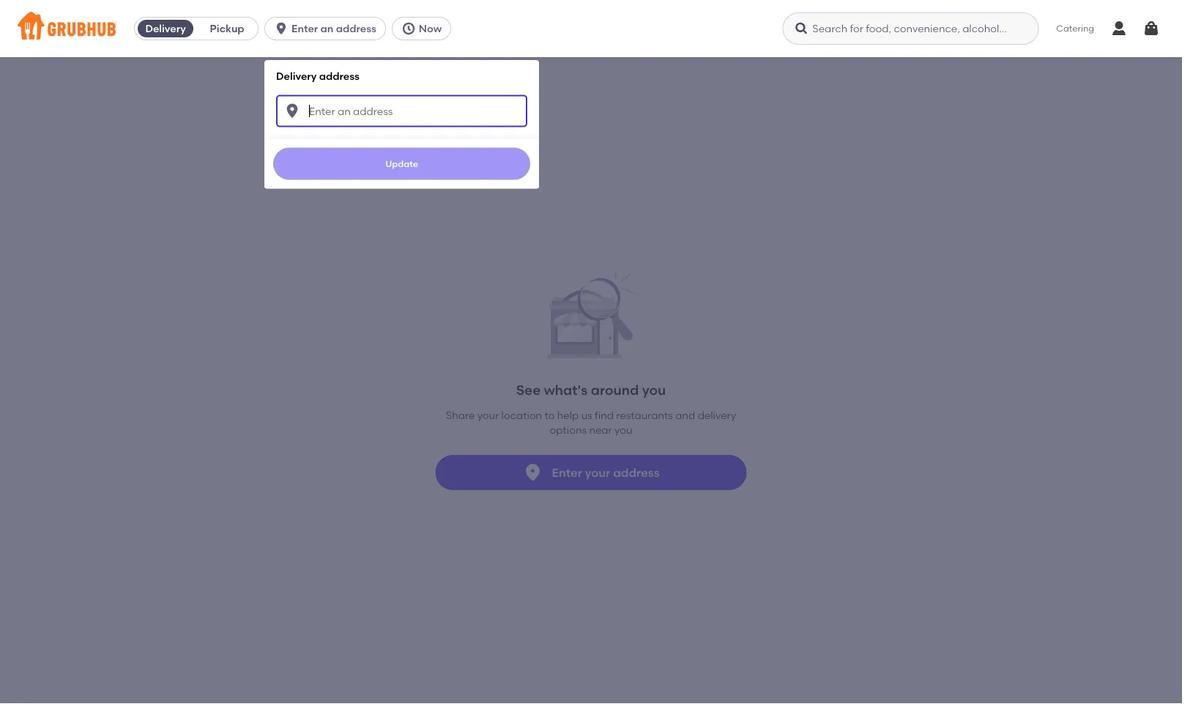 Task type: describe. For each thing, give the bounding box(es) containing it.
Enter an address search field
[[276, 95, 528, 127]]

enter an address button
[[265, 17, 392, 40]]

help
[[558, 409, 579, 421]]

pickup
[[210, 22, 245, 35]]

share
[[446, 409, 475, 421]]

1 horizontal spatial you
[[643, 382, 666, 398]]

2 horizontal spatial svg image
[[1143, 20, 1161, 37]]

find
[[595, 409, 614, 421]]

enter for enter your address
[[552, 466, 583, 480]]

delivery button
[[135, 17, 197, 40]]

update
[[386, 158, 418, 169]]

see what's around you
[[517, 382, 666, 398]]

near
[[590, 424, 613, 436]]

1 horizontal spatial svg image
[[795, 21, 809, 36]]

catering
[[1057, 23, 1095, 34]]

delivery address
[[276, 70, 360, 82]]

address for enter your address
[[614, 466, 660, 480]]

your for share
[[478, 409, 499, 421]]

enter an address
[[292, 22, 377, 35]]

restaurants
[[617, 409, 674, 421]]

you inside the share your location to help us find restaurants and delivery options near you
[[615, 424, 633, 436]]

position icon image
[[523, 462, 543, 483]]

delivery for delivery
[[145, 22, 186, 35]]

to
[[545, 409, 555, 421]]



Task type: locate. For each thing, give the bounding box(es) containing it.
location
[[502, 409, 542, 421]]

now button
[[392, 17, 457, 40]]

svg image inside now button
[[402, 21, 416, 36]]

us
[[582, 409, 593, 421]]

1 horizontal spatial enter
[[552, 466, 583, 480]]

delivery
[[698, 409, 737, 421]]

1 vertical spatial enter
[[552, 466, 583, 480]]

you
[[643, 382, 666, 398], [615, 424, 633, 436]]

2 svg image from the left
[[402, 21, 416, 36]]

address
[[336, 22, 377, 35], [319, 70, 360, 82], [614, 466, 660, 480]]

your inside the share your location to help us find restaurants and delivery options near you
[[478, 409, 499, 421]]

0 horizontal spatial svg image
[[284, 102, 301, 120]]

you right near
[[615, 424, 633, 436]]

svg image left an
[[274, 21, 289, 36]]

0 horizontal spatial enter
[[292, 22, 318, 35]]

update button
[[273, 148, 531, 180]]

1 vertical spatial delivery
[[276, 70, 317, 82]]

address down enter an address
[[319, 70, 360, 82]]

delivery down the enter an address button on the top of the page
[[276, 70, 317, 82]]

catering button
[[1047, 12, 1105, 45]]

enter
[[292, 22, 318, 35], [552, 466, 583, 480]]

0 vertical spatial your
[[478, 409, 499, 421]]

delivery for delivery address
[[276, 70, 317, 82]]

0 vertical spatial address
[[336, 22, 377, 35]]

address down restaurants
[[614, 466, 660, 480]]

delivery inside button
[[145, 22, 186, 35]]

pickup button
[[197, 17, 258, 40]]

you up restaurants
[[643, 382, 666, 398]]

and
[[676, 409, 696, 421]]

1 vertical spatial your
[[585, 466, 611, 480]]

enter for enter an address
[[292, 22, 318, 35]]

address inside button
[[336, 22, 377, 35]]

svg image
[[1143, 20, 1161, 37], [795, 21, 809, 36], [284, 102, 301, 120]]

1 vertical spatial address
[[319, 70, 360, 82]]

your for enter
[[585, 466, 611, 480]]

address for enter an address
[[336, 22, 377, 35]]

enter your address
[[552, 466, 660, 480]]

1 svg image from the left
[[274, 21, 289, 36]]

svg image
[[274, 21, 289, 36], [402, 21, 416, 36]]

enter left an
[[292, 22, 318, 35]]

delivery left pickup button
[[145, 22, 186, 35]]

main navigation navigation
[[0, 0, 1183, 704]]

around
[[591, 382, 639, 398]]

2 vertical spatial address
[[614, 466, 660, 480]]

options
[[550, 424, 587, 436]]

0 horizontal spatial you
[[615, 424, 633, 436]]

enter your address button
[[436, 455, 747, 490]]

0 horizontal spatial svg image
[[274, 21, 289, 36]]

address inside button
[[614, 466, 660, 480]]

1 horizontal spatial svg image
[[402, 21, 416, 36]]

share your location to help us find restaurants and delivery options near you
[[446, 409, 737, 436]]

your
[[478, 409, 499, 421], [585, 466, 611, 480]]

enter right 'position icon'
[[552, 466, 583, 480]]

enter inside button
[[292, 22, 318, 35]]

0 vertical spatial you
[[643, 382, 666, 398]]

enter inside enter your address button
[[552, 466, 583, 480]]

0 vertical spatial delivery
[[145, 22, 186, 35]]

0 horizontal spatial delivery
[[145, 22, 186, 35]]

an
[[321, 22, 334, 35]]

svg image inside the enter an address button
[[274, 21, 289, 36]]

0 vertical spatial enter
[[292, 22, 318, 35]]

what's
[[544, 382, 588, 398]]

now
[[419, 22, 442, 35]]

your right share
[[478, 409, 499, 421]]

svg image for enter an address
[[274, 21, 289, 36]]

your inside enter your address button
[[585, 466, 611, 480]]

0 horizontal spatial your
[[478, 409, 499, 421]]

delivery
[[145, 22, 186, 35], [276, 70, 317, 82]]

1 horizontal spatial delivery
[[276, 70, 317, 82]]

1 horizontal spatial your
[[585, 466, 611, 480]]

svg image left 'now'
[[402, 21, 416, 36]]

1 vertical spatial you
[[615, 424, 633, 436]]

address right an
[[336, 22, 377, 35]]

see
[[517, 382, 541, 398]]

svg image for now
[[402, 21, 416, 36]]

your down near
[[585, 466, 611, 480]]



Task type: vqa. For each thing, say whether or not it's contained in the screenshot.
Always to the right
no



